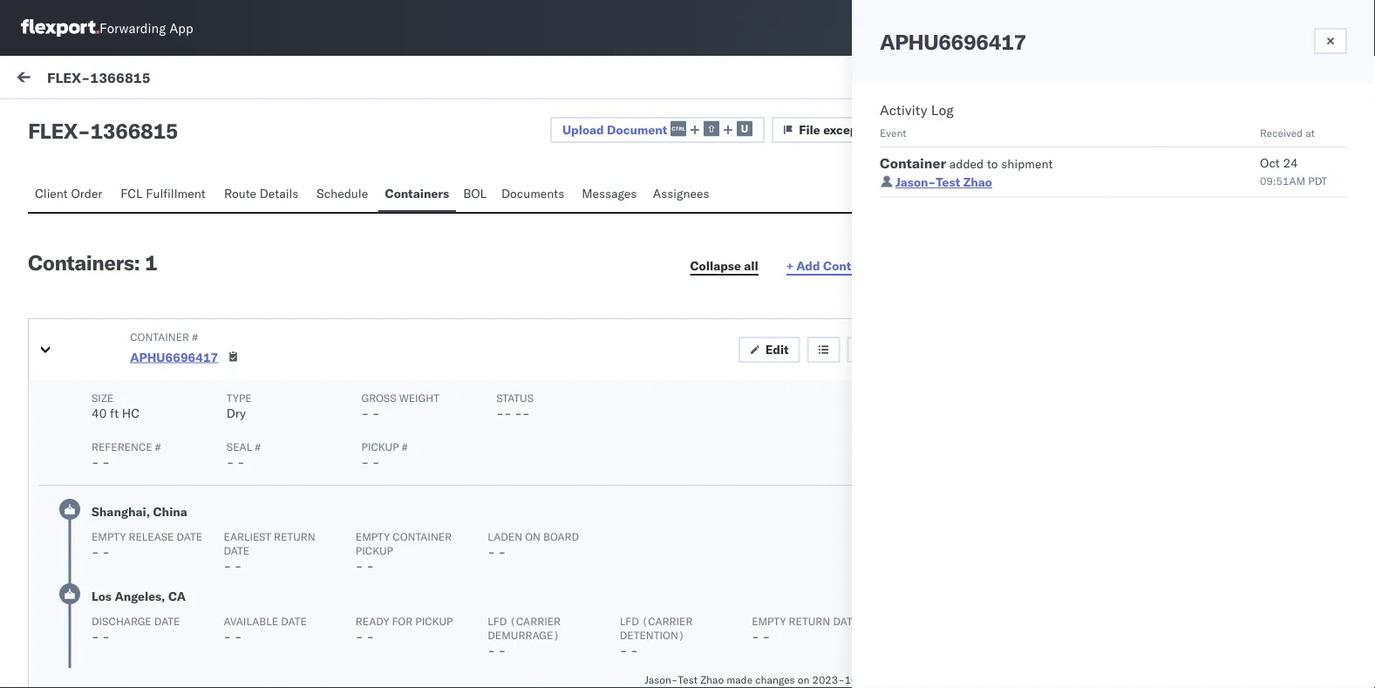 Task type: locate. For each thing, give the bounding box(es) containing it.
date for earliest return date - -
[[224, 544, 249, 557]]

seal
[[227, 440, 252, 453]]

oct left 24
[[1260, 155, 1280, 171]]

schedule inside exception: (air recovery) schedule delay: terminal - cargo availability
[[213, 542, 267, 557]]

flex- for flex-1366815 view as client
[[945, 113, 988, 130]]

(carrier inside 'lfd (carrier demurrage) - -'
[[510, 615, 561, 628]]

client order button up exception: unknown
[[28, 178, 114, 212]]

documents button left 24
[[1200, 147, 1281, 199]]

1 vertical spatial return
[[789, 615, 831, 628]]

1 horizontal spatial lfd
[[620, 615, 639, 628]]

savant up release
[[125, 512, 162, 527]]

test for jason-test zhao
[[936, 174, 961, 190]]

3 resize handle column header from the left
[[1043, 146, 1064, 687]]

client down flex
[[35, 186, 68, 201]]

4 resize handle column header from the left
[[1344, 146, 1365, 687]]

external (0)
[[28, 111, 100, 126]]

1 lfd from the left
[[488, 615, 507, 628]]

detention)
[[620, 628, 685, 642]]

1366815 up internal
[[90, 68, 151, 86]]

omkar savant for exception:
[[85, 189, 162, 204]]

route inside button
[[1114, 155, 1147, 171]]

and left "will"
[[323, 481, 344, 496]]

1 vertical spatial flex-
[[945, 113, 988, 130]]

1 horizontal spatial file exception
[[1029, 69, 1110, 84]]

file exception up category
[[799, 122, 881, 137]]

pickup down container
[[356, 544, 393, 557]]

0 horizontal spatial messages button
[[575, 178, 646, 212]]

order inside client order
[[1065, 173, 1097, 188]]

2 (carrier from the left
[[642, 615, 693, 628]]

2 horizontal spatial empty
[[752, 615, 786, 628]]

pickup inside empty container pickup - -
[[356, 544, 393, 557]]

1366815 up to on the right top of the page
[[988, 113, 1049, 130]]

0 horizontal spatial client
[[35, 186, 68, 201]]

2 vertical spatial exception:
[[55, 542, 117, 557]]

2:44
[[552, 543, 579, 558], [552, 639, 579, 654]]

your right the of
[[152, 498, 176, 513]]

lfd up demurrage)
[[488, 615, 507, 628]]

forwarding app link
[[21, 19, 193, 37]]

pm
[[582, 212, 600, 227], [582, 316, 600, 331], [582, 543, 600, 558], [582, 639, 600, 654]]

exception: up 'availability'
[[55, 542, 117, 557]]

understanding
[[240, 481, 320, 496]]

date up the 10-
[[833, 615, 859, 628]]

file exception down search shipments (/) text field
[[1029, 69, 1110, 84]]

0 vertical spatial with
[[184, 350, 207, 365]]

1 vertical spatial shipment
[[179, 498, 231, 513]]

1 horizontal spatial work
[[1112, 151, 1135, 164]]

2 2:44 from the top
[[552, 639, 579, 654]]

and down the container #
[[160, 350, 180, 365]]

empty down shanghai,
[[92, 530, 126, 543]]

oct right ready for pickup - -
[[470, 639, 490, 654]]

0 vertical spatial 2:44
[[552, 543, 579, 558]]

flex- inside flex-1366815 view as client
[[945, 113, 988, 130]]

(0) right external
[[77, 111, 100, 126]]

return right the earliest
[[274, 530, 315, 543]]

date down china
[[177, 530, 202, 543]]

1 2023, from the top
[[515, 212, 549, 227]]

documents
[[1207, 155, 1271, 171], [501, 186, 565, 201]]

omkar
[[85, 189, 121, 204], [85, 398, 121, 413], [85, 512, 121, 527], [85, 625, 121, 640]]

client right work button
[[1065, 155, 1098, 171]]

empty for empty return date - -
[[752, 615, 786, 628]]

release
[[129, 530, 174, 543]]

lfd
[[488, 615, 507, 628], [620, 615, 639, 628]]

2 26, from the top
[[493, 316, 512, 331]]

0 horizontal spatial work
[[50, 67, 95, 91]]

shipment's final delivery date. we appreciate your understanding and will update you with the status of your shipment
[[52, 463, 430, 513]]

0 vertical spatial container
[[880, 154, 947, 172]]

1 horizontal spatial documents
[[1207, 155, 1271, 171]]

work
[[50, 67, 95, 91], [1112, 151, 1135, 164]]

omkar down los
[[85, 625, 121, 640]]

test for jason-test zhao made changes on 2023-10-24.
[[678, 673, 698, 686]]

0 horizontal spatial pickup
[[356, 544, 393, 557]]

order up exception: unknown
[[71, 186, 102, 201]]

# left occurs
[[155, 440, 161, 453]]

date right the available
[[281, 615, 307, 628]]

1 horizontal spatial empty
[[356, 530, 390, 543]]

occurs
[[161, 446, 199, 461]]

1
[[145, 249, 157, 276]]

savant for @
[[125, 625, 162, 640]]

date inside empty release date - -
[[177, 530, 202, 543]]

date
[[177, 530, 202, 543], [224, 544, 249, 557], [154, 615, 180, 628], [281, 615, 307, 628], [833, 615, 859, 628]]

0 vertical spatial schedule
[[317, 186, 368, 201]]

3 exception: from the top
[[55, 542, 117, 557]]

# right pickup
[[402, 440, 408, 453]]

seal # - -
[[227, 440, 261, 470]]

# right seal
[[255, 440, 261, 453]]

pickup right the for
[[415, 615, 453, 628]]

schedule
[[317, 186, 368, 201], [213, 542, 267, 557]]

0 horizontal spatial and
[[160, 350, 180, 365]]

0 horizontal spatial jason-
[[645, 673, 678, 686]]

0 vertical spatial test
[[936, 174, 961, 190]]

# inside pickup # - -
[[402, 440, 408, 453]]

0 vertical spatial flex-
[[47, 68, 90, 86]]

0 horizontal spatial you
[[145, 428, 165, 444]]

0 horizontal spatial with
[[52, 498, 76, 513]]

bol button
[[456, 178, 494, 212]]

1 vertical spatial jason-
[[645, 673, 678, 686]]

0 horizontal spatial work
[[169, 72, 198, 87]]

container inside button
[[823, 258, 882, 273]]

0 horizontal spatial aphu6696417
[[130, 349, 218, 364]]

exception: inside exception: (air recovery) schedule delay: terminal - cargo availability
[[55, 542, 117, 557]]

0 horizontal spatial zhao
[[701, 673, 724, 686]]

0 vertical spatial your
[[213, 481, 237, 496]]

jason- for jason-test zhao made changes on 2023-10-24.
[[645, 673, 678, 686]]

shipment
[[1002, 156, 1053, 171], [179, 498, 231, 513]]

empty inside empty return date - -
[[752, 615, 786, 628]]

empty inside empty release date - -
[[92, 530, 126, 543]]

1 horizontal spatial pickup
[[415, 615, 453, 628]]

exception down search shipments (/) text field
[[1053, 69, 1110, 84]]

1 (carrier from the left
[[510, 615, 561, 628]]

container up jason-test zhao "button"
[[880, 154, 947, 172]]

date for empty release date - -
[[177, 530, 202, 543]]

# up aphu6696417 button
[[192, 330, 198, 343]]

empty up changes
[[752, 615, 786, 628]]

2:45
[[552, 316, 579, 331]]

test left made
[[678, 673, 698, 686]]

client order right work button
[[1065, 155, 1098, 188]]

1 vertical spatial route
[[224, 186, 257, 201]]

2 (0) from the left
[[163, 111, 186, 126]]

route up hold
[[224, 186, 257, 201]]

1 vertical spatial oct 26, 2023, 2:44 pm pdt
[[470, 639, 626, 654]]

1 vertical spatial work
[[1021, 155, 1050, 171]]

1 horizontal spatial work
[[1021, 155, 1050, 171]]

documents up oct 26, 2023, 2:46 pm pdt
[[501, 186, 565, 201]]

documents down view
[[1207, 155, 1271, 171]]

(carrier up demurrage)
[[510, 615, 561, 628]]

file exception
[[1029, 69, 1110, 84], [799, 122, 881, 137]]

1 horizontal spatial route
[[1114, 155, 1147, 171]]

container up aphu6696417 button
[[130, 330, 189, 343]]

1 horizontal spatial file
[[1029, 69, 1050, 84]]

work up external (0)
[[50, 67, 95, 91]]

exception: unknown
[[55, 219, 175, 234]]

your down may
[[213, 481, 237, 496]]

1 horizontal spatial client order
[[1065, 155, 1098, 188]]

+
[[787, 258, 794, 273]]

4 savant from the top
[[125, 625, 162, 640]]

schedule right details
[[317, 186, 368, 201]]

documents button right bol
[[494, 178, 575, 212]]

date down the earliest
[[224, 544, 249, 557]]

0 vertical spatial work
[[169, 72, 198, 87]]

expected.
[[52, 463, 106, 478]]

1 horizontal spatial (carrier
[[642, 615, 693, 628]]

added
[[950, 156, 984, 171]]

client order button down flex-1366815 view as client at the right top of page
[[1058, 147, 1107, 199]]

shipment inside container added to shipment
[[1002, 156, 1053, 171]]

3 pm from the top
[[582, 543, 600, 558]]

0 vertical spatial oct 26, 2023, 2:44 pm pdt
[[470, 543, 626, 558]]

route down flex-1366815 view as client at the right top of page
[[1114, 155, 1147, 171]]

2 omkar savant from the top
[[85, 398, 162, 413]]

3 2023, from the top
[[515, 543, 549, 558]]

0 horizontal spatial file
[[799, 122, 821, 137]]

0 vertical spatial jason-
[[896, 174, 936, 190]]

shanghai, china
[[92, 504, 187, 519]]

forwarding
[[99, 20, 166, 36]]

1 vertical spatial 2:44
[[552, 639, 579, 654]]

1 horizontal spatial test
[[936, 174, 961, 190]]

aphu6696417 down the container #
[[130, 349, 218, 364]]

(carrier up the detention)
[[642, 615, 693, 628]]

gross weight - -
[[362, 391, 440, 421]]

container right add
[[823, 258, 882, 273]]

date for empty return date - -
[[833, 615, 859, 628]]

2 omkar from the top
[[85, 398, 121, 413]]

2 vertical spatial container
[[130, 330, 189, 343]]

0 horizontal spatial messages
[[582, 186, 637, 201]]

omkar up exception: unknown
[[85, 189, 121, 204]]

lfd for lfd (carrier detention) - -
[[620, 615, 639, 628]]

1366815 inside flex-1366815 view as client
[[988, 113, 1049, 130]]

0 vertical spatial and
[[160, 350, 180, 365]]

collapse all
[[690, 258, 759, 273]]

jason- for jason-test zhao
[[896, 174, 936, 190]]

jason-
[[896, 174, 936, 190], [645, 673, 678, 686]]

savant down angeles,
[[125, 625, 162, 640]]

0 horizontal spatial return
[[274, 530, 315, 543]]

pm right board
[[582, 543, 600, 558]]

and inside shipment's final delivery date. we appreciate your understanding and will update you with the status of your shipment
[[323, 481, 344, 496]]

exception: up containers:
[[55, 219, 117, 234]]

zhao down the summary
[[964, 174, 993, 190]]

messages button down at
[[1281, 147, 1352, 199]]

0 horizontal spatial test
[[678, 673, 698, 686]]

schedule left delay:
[[213, 542, 267, 557]]

# for reference # - -
[[155, 440, 161, 453]]

3 omkar from the top
[[85, 512, 121, 527]]

appreciate
[[151, 481, 209, 496]]

0 horizontal spatial order
[[71, 186, 102, 201]]

1 2:44 from the top
[[552, 543, 579, 558]]

great deal and with this contract lucrative partnership.
[[52, 350, 280, 382]]

pickup for -
[[415, 615, 453, 628]]

omkar left 'hc'
[[85, 398, 121, 413]]

jason- down lfd (carrier detention) - - at the bottom
[[645, 673, 678, 686]]

0 vertical spatial route
[[1114, 155, 1147, 171]]

work right related
[[1112, 151, 1135, 164]]

jason- down container added to shipment at the right top of the page
[[896, 174, 936, 190]]

0 horizontal spatial exception
[[824, 122, 881, 137]]

1 exception: from the top
[[55, 219, 117, 234]]

1 omkar savant from the top
[[85, 189, 162, 204]]

1 vertical spatial messages
[[582, 186, 637, 201]]

lfd inside 'lfd (carrier demurrage) - -'
[[488, 615, 507, 628]]

received
[[1260, 126, 1303, 139]]

flex- right 'my'
[[47, 68, 90, 86]]

0 horizontal spatial on
[[525, 530, 541, 543]]

0 vertical spatial you
[[145, 428, 165, 444]]

schedule button
[[310, 178, 378, 212]]

4 2023, from the top
[[515, 639, 549, 654]]

laden on board - -
[[488, 530, 579, 560]]

pm left the detention)
[[582, 639, 600, 654]]

1 omkar from the top
[[85, 189, 121, 204]]

4 omkar from the top
[[85, 625, 121, 640]]

1 savant from the top
[[125, 189, 162, 204]]

omkar for exception:
[[85, 189, 121, 204]]

savant right the 'ft'
[[125, 398, 162, 413]]

3 savant from the top
[[125, 512, 162, 527]]

return inside empty return date - -
[[789, 615, 831, 628]]

client order button
[[1058, 147, 1107, 199], [28, 178, 114, 212]]

zhao left made
[[701, 673, 724, 686]]

as
[[1287, 122, 1300, 137]]

oct
[[1260, 155, 1280, 171], [470, 212, 490, 227], [470, 316, 490, 331], [470, 543, 490, 558], [470, 639, 490, 654]]

0 vertical spatial file exception
[[1029, 69, 1110, 84]]

notifying
[[94, 428, 142, 444]]

work for my
[[50, 67, 95, 91]]

1 horizontal spatial and
[[323, 481, 344, 496]]

Search Shipments (/) text field
[[1041, 15, 1210, 41]]

exception down activity
[[824, 122, 881, 137]]

1 horizontal spatial messages
[[1288, 155, 1345, 171]]

1 horizontal spatial flex-
[[945, 113, 988, 130]]

view as client button
[[1229, 117, 1348, 143]]

messages button down upload document at the left top
[[575, 178, 646, 212]]

1 pm from the top
[[582, 212, 600, 227]]

oct 26, 2023, 2:46 pm pdt
[[470, 212, 626, 227]]

client order up exception: unknown
[[35, 186, 102, 201]]

exception: up great
[[55, 315, 117, 330]]

0 horizontal spatial (0)
[[77, 111, 100, 126]]

# for pickup # - -
[[402, 440, 408, 453]]

route for route
[[1114, 155, 1147, 171]]

update
[[369, 481, 408, 496]]

date inside empty return date - -
[[833, 615, 859, 628]]

aphu6696417 up log
[[880, 29, 1027, 55]]

omkar savant
[[85, 189, 162, 204], [85, 398, 162, 413], [85, 512, 162, 527], [85, 625, 162, 640]]

2 savant from the top
[[125, 398, 162, 413]]

1 vertical spatial zhao
[[701, 673, 724, 686]]

# inside the reference # - -
[[155, 440, 161, 453]]

made
[[727, 673, 753, 686]]

unknown
[[120, 219, 175, 234]]

empty left container
[[356, 530, 390, 543]]

work right the import
[[169, 72, 198, 87]]

1366815 for flex-1366815 view as client
[[988, 113, 1049, 130]]

messages for rightmost messages 'button'
[[1288, 155, 1345, 171]]

empty inside empty container pickup - -
[[356, 530, 390, 543]]

2 lfd from the left
[[620, 615, 639, 628]]

lfd for lfd (carrier demurrage) - -
[[488, 615, 507, 628]]

exception: for exception: unknown
[[55, 219, 117, 234]]

1 horizontal spatial shipment
[[1002, 156, 1053, 171]]

1 horizontal spatial with
[[184, 350, 207, 365]]

route details
[[224, 186, 299, 201]]

savant up unknown
[[125, 189, 162, 204]]

0 vertical spatial exception:
[[55, 219, 117, 234]]

return up 2023-
[[789, 615, 831, 628]]

file up flex-1366815 "link"
[[1029, 69, 1050, 84]]

resize handle column header
[[441, 146, 462, 687], [742, 146, 763, 687], [1043, 146, 1064, 687], [1344, 146, 1365, 687]]

available
[[224, 615, 278, 628]]

with down "delivery"
[[52, 498, 76, 513]]

2 exception: from the top
[[55, 315, 117, 330]]

order down related
[[1065, 173, 1097, 188]]

1 horizontal spatial messages button
[[1281, 147, 1352, 199]]

collapse all button
[[680, 253, 769, 280]]

omkar down the 'date.' at the bottom left of the page
[[85, 512, 121, 527]]

0 horizontal spatial lfd
[[488, 615, 507, 628]]

this
[[102, 446, 126, 461]]

container added to shipment
[[880, 154, 1053, 172]]

all
[[744, 258, 759, 273]]

4 omkar savant from the top
[[85, 625, 162, 640]]

sops button
[[1156, 147, 1200, 199]]

messages for leftmost messages 'button'
[[582, 186, 637, 201]]

messages button
[[1281, 147, 1352, 199], [575, 178, 646, 212]]

1 vertical spatial pickup
[[415, 615, 453, 628]]

flex- up container added to shipment at the right top of the page
[[945, 113, 988, 130]]

shipment right to on the right top of the page
[[1002, 156, 1053, 171]]

1 horizontal spatial zhao
[[964, 174, 993, 190]]

omkar for @
[[85, 625, 121, 640]]

1 vertical spatial test
[[678, 673, 698, 686]]

on left 2023-
[[798, 673, 810, 686]]

# for seal # - -
[[255, 440, 261, 453]]

route
[[1114, 155, 1147, 171], [224, 186, 257, 201]]

1 vertical spatial on
[[798, 673, 810, 686]]

you right update
[[411, 481, 430, 496]]

0 vertical spatial on
[[525, 530, 541, 543]]

shipment down appreciate
[[179, 498, 231, 513]]

pickup inside ready for pickup - -
[[415, 615, 453, 628]]

1 (0) from the left
[[77, 111, 100, 126]]

0 vertical spatial shipment
[[1002, 156, 1053, 171]]

shipment,
[[221, 428, 276, 444]]

pm right 2:45 at top
[[582, 316, 600, 331]]

(carrier for lfd (carrier demurrage) - -
[[510, 615, 561, 628]]

recovery)
[[148, 542, 210, 557]]

# inside seal # - -
[[255, 440, 261, 453]]

jason-test zhao made changes on 2023-10-24.
[[645, 673, 881, 686]]

lfd up the detention)
[[620, 615, 639, 628]]

1 horizontal spatial order
[[1065, 173, 1097, 188]]

status
[[100, 498, 135, 513]]

return inside earliest return date - -
[[274, 530, 315, 543]]

0 vertical spatial exception
[[1053, 69, 1110, 84]]

gross
[[362, 391, 397, 404]]

route inside "button"
[[224, 186, 257, 201]]

documents button
[[1200, 147, 1281, 199], [494, 178, 575, 212]]

with left this
[[184, 350, 207, 365]]

file up category
[[799, 122, 821, 137]]

date down 'ca'
[[154, 615, 180, 628]]

1 vertical spatial documents
[[501, 186, 565, 201]]

flex-1366815 link
[[945, 113, 1049, 130]]

None text field
[[951, 642, 1348, 680]]

size
[[92, 391, 113, 404]]

lfd inside lfd (carrier detention) - -
[[620, 615, 639, 628]]

exception: for exception: (air recovery) schedule delay: terminal - cargo availability
[[55, 542, 117, 557]]

work right to on the right top of the page
[[1021, 155, 1050, 171]]

0 horizontal spatial documents button
[[494, 178, 575, 212]]

1 horizontal spatial (0)
[[163, 111, 186, 126]]

details
[[260, 186, 299, 201]]

1 horizontal spatial exception
[[1053, 69, 1110, 84]]

on right the laden
[[525, 530, 541, 543]]

0 horizontal spatial shipment
[[179, 498, 231, 513]]

date inside earliest return date - -
[[224, 544, 249, 557]]

#
[[192, 330, 198, 343], [155, 440, 161, 453], [255, 440, 261, 453], [402, 440, 408, 453]]

omkar savant for @
[[85, 625, 162, 640]]

messages down at
[[1288, 155, 1345, 171]]

test down added
[[936, 174, 961, 190]]

0 vertical spatial pickup
[[356, 544, 393, 557]]

delay:
[[270, 542, 306, 557]]

1 vertical spatial exception:
[[55, 315, 117, 330]]

24.
[[864, 673, 881, 686]]

messages down upload document at the left top
[[582, 186, 637, 201]]

you up "often" at the bottom
[[145, 428, 165, 444]]

0 horizontal spatial schedule
[[213, 542, 267, 557]]

pm right the 2:46
[[582, 212, 600, 227]]

0 horizontal spatial flex-
[[47, 68, 90, 86]]

(0) right internal
[[163, 111, 186, 126]]

(carrier inside lfd (carrier detention) - -
[[642, 615, 693, 628]]

0 horizontal spatial documents
[[501, 186, 565, 201]]

4 26, from the top
[[493, 639, 512, 654]]

exception
[[1053, 69, 1110, 84], [824, 122, 881, 137]]

1 horizontal spatial client
[[1065, 155, 1098, 171]]

0 horizontal spatial (carrier
[[510, 615, 561, 628]]

(0) for external (0)
[[77, 111, 100, 126]]

1 vertical spatial and
[[323, 481, 344, 496]]

zhao for jason-test zhao
[[964, 174, 993, 190]]

oct 26, 2023, 2:45 pm pdt
[[470, 316, 626, 331]]



Task type: vqa. For each thing, say whether or not it's contained in the screenshot.
Freight
no



Task type: describe. For each thing, give the bounding box(es) containing it.
pdt inside the oct 24 09:51am pdt
[[1309, 174, 1328, 187]]

(carrier for lfd (carrier detention) - -
[[642, 615, 693, 628]]

date.
[[99, 481, 127, 496]]

1 horizontal spatial on
[[798, 673, 810, 686]]

2 2023, from the top
[[515, 316, 549, 331]]

date inside discharge date - -
[[154, 615, 180, 628]]

with inside great deal and with this contract lucrative partnership.
[[184, 350, 207, 365]]

delay
[[228, 315, 261, 330]]

my
[[17, 67, 45, 91]]

los
[[92, 589, 112, 604]]

availability
[[52, 559, 119, 574]]

containers
[[385, 186, 449, 201]]

type
[[227, 391, 252, 404]]

are
[[73, 428, 90, 444]]

jason-test zhao
[[896, 174, 993, 190]]

0 horizontal spatial client order
[[35, 186, 102, 201]]

10-
[[845, 673, 864, 686]]

weight
[[399, 391, 440, 404]]

order for the leftmost the client order button
[[71, 186, 102, 201]]

terminal
[[309, 542, 360, 557]]

return for earliest return date - -
[[274, 530, 315, 543]]

1 vertical spatial client
[[35, 186, 68, 201]]

are notifying you
[[73, 428, 165, 444]]

received at
[[1260, 126, 1315, 139]]

ready for pickup - -
[[356, 615, 453, 644]]

ready
[[356, 615, 389, 628]]

changes
[[756, 673, 795, 686]]

assignees button
[[646, 178, 720, 212]]

summary
[[951, 155, 1003, 171]]

activity log
[[880, 101, 954, 119]]

0 vertical spatial documents
[[1207, 155, 1271, 171]]

container for container added to shipment
[[880, 154, 947, 172]]

1366815 for flex-1366815
[[90, 68, 151, 86]]

summary button
[[944, 147, 1014, 199]]

work inside the import work button
[[169, 72, 198, 87]]

status
[[497, 391, 534, 404]]

you inside shipment's final delivery date. we appreciate your understanding and will update you with the status of your shipment
[[411, 481, 430, 496]]

next
[[1276, 69, 1304, 84]]

may
[[227, 463, 250, 478]]

discharge date - -
[[92, 615, 180, 644]]

oct down bol
[[470, 212, 490, 227]]

event
[[880, 126, 907, 139]]

schedule inside button
[[317, 186, 368, 201]]

work inside work button
[[1021, 155, 1050, 171]]

of
[[138, 498, 149, 513]]

omkar savant for are
[[85, 398, 162, 413]]

flex - 1366815
[[28, 118, 178, 144]]

related work item/shipment
[[1073, 151, 1209, 164]]

pickup for date
[[356, 544, 393, 557]]

3 26, from the top
[[493, 543, 512, 558]]

shipment's
[[321, 463, 381, 478]]

bol
[[463, 186, 487, 201]]

been
[[376, 428, 403, 444]]

internal
[[117, 111, 160, 126]]

for
[[392, 615, 413, 628]]

than
[[397, 446, 422, 461]]

pickup
[[362, 440, 399, 453]]

china
[[153, 504, 187, 519]]

containers:
[[28, 249, 140, 276]]

(0) for internal (0)
[[163, 111, 186, 126]]

# for container #
[[192, 330, 198, 343]]

+ add container
[[787, 258, 882, 273]]

lfd (carrier demurrage) - -
[[488, 615, 561, 658]]

next button
[[1266, 64, 1367, 90]]

exception: for exception: warehouse devan delay
[[55, 315, 117, 330]]

@
[[52, 655, 62, 670]]

date inside "available date - -"
[[281, 615, 307, 628]]

discharge
[[92, 615, 152, 628]]

previous button
[[1130, 64, 1257, 90]]

container for container #
[[130, 330, 189, 343]]

aphu6696417 button
[[130, 349, 218, 364]]

oct left 2:45 at top
[[470, 316, 490, 331]]

flex-1366815
[[47, 68, 151, 86]]

1 vertical spatial exception
[[824, 122, 881, 137]]

earliest
[[224, 530, 271, 543]]

1 horizontal spatial aphu6696417
[[880, 29, 1027, 55]]

the
[[79, 498, 97, 513]]

1 vertical spatial file
[[799, 122, 821, 137]]

assignees
[[653, 186, 710, 201]]

ca
[[168, 589, 186, 604]]

we
[[130, 481, 148, 496]]

1 vertical spatial your
[[152, 498, 176, 513]]

order for the client order button to the right
[[1065, 173, 1097, 188]]

3 omkar savant from the top
[[85, 512, 162, 527]]

available date - -
[[224, 615, 307, 644]]

+ add container button
[[776, 253, 892, 280]]

empty for empty release date - -
[[92, 530, 126, 543]]

return for empty return date - -
[[789, 615, 831, 628]]

4 pm from the top
[[582, 639, 600, 654]]

fulfillment
[[146, 186, 206, 201]]

flex-1366815 view as client
[[945, 113, 1336, 137]]

please
[[110, 463, 146, 478]]

1 horizontal spatial documents button
[[1200, 147, 1281, 199]]

final
[[384, 463, 408, 478]]

- inside exception: (air recovery) schedule delay: terminal - cargo availability
[[363, 542, 370, 557]]

empty for empty container pickup - -
[[356, 530, 390, 543]]

0 horizontal spatial client order button
[[28, 178, 114, 212]]

external (0) button
[[21, 103, 110, 137]]

ft
[[110, 406, 119, 421]]

internal (0) button
[[110, 103, 196, 137]]

2 resize handle column header from the left
[[742, 146, 763, 687]]

on inside laden on board - -
[[525, 530, 541, 543]]

flexport. image
[[21, 19, 99, 37]]

angeles,
[[115, 589, 165, 604]]

reference # - -
[[92, 440, 161, 470]]

omkar for are
[[85, 398, 121, 413]]

2 oct 26, 2023, 2:44 pm pdt from the top
[[470, 639, 626, 654]]

1 vertical spatial file exception
[[799, 122, 881, 137]]

0 vertical spatial file
[[1029, 69, 1050, 84]]

1 horizontal spatial client order button
[[1058, 147, 1107, 199]]

at
[[1306, 126, 1315, 139]]

with inside shipment's final delivery date. we appreciate your understanding and will update you with the status of your shipment
[[52, 498, 76, 513]]

2 pm from the top
[[582, 316, 600, 331]]

2023-
[[812, 673, 845, 686]]

delivery
[[52, 481, 95, 496]]

unloading
[[235, 446, 289, 461]]

oct right container
[[470, 543, 490, 558]]

1 26, from the top
[[493, 212, 512, 227]]

oct inside the oct 24 09:51am pdt
[[1260, 155, 1280, 171]]

1 resize handle column header from the left
[[441, 146, 462, 687]]

great
[[101, 350, 130, 365]]

savant for are
[[125, 398, 162, 413]]

savant for exception:
[[125, 189, 162, 204]]

route for route details
[[224, 186, 257, 201]]

board
[[544, 530, 579, 543]]

work for related
[[1112, 151, 1135, 164]]

when
[[202, 446, 231, 461]]

1366815 down the import
[[90, 118, 178, 144]]

related
[[1073, 151, 1109, 164]]

app
[[169, 20, 193, 36]]

zhao for jason-test zhao made changes on 2023-10-24.
[[701, 673, 724, 686]]

delayed.
[[52, 446, 99, 461]]

1 vertical spatial aphu6696417
[[130, 349, 218, 364]]

containers: 1
[[28, 249, 157, 276]]

add
[[797, 258, 820, 273]]

flex
[[28, 118, 78, 144]]

0 vertical spatial client
[[1065, 155, 1098, 171]]

upload
[[563, 122, 604, 137]]

flex- for flex-1366815
[[47, 68, 90, 86]]

import
[[129, 72, 166, 87]]

often
[[129, 446, 158, 461]]

empty return date - -
[[752, 615, 859, 644]]

1 oct 26, 2023, 2:44 pm pdt from the top
[[470, 543, 626, 558]]

and inside great deal and with this contract lucrative partnership.
[[160, 350, 180, 365]]

1 horizontal spatial your
[[213, 481, 237, 496]]

route button
[[1107, 147, 1156, 199]]

lucrative
[[52, 367, 100, 382]]

reference
[[92, 440, 152, 453]]

internal (0)
[[117, 111, 186, 126]]

client
[[1303, 122, 1336, 137]]

contract
[[234, 350, 280, 365]]

shipment inside shipment's final delivery date. we appreciate your understanding and will update you with the status of your shipment
[[179, 498, 231, 513]]



